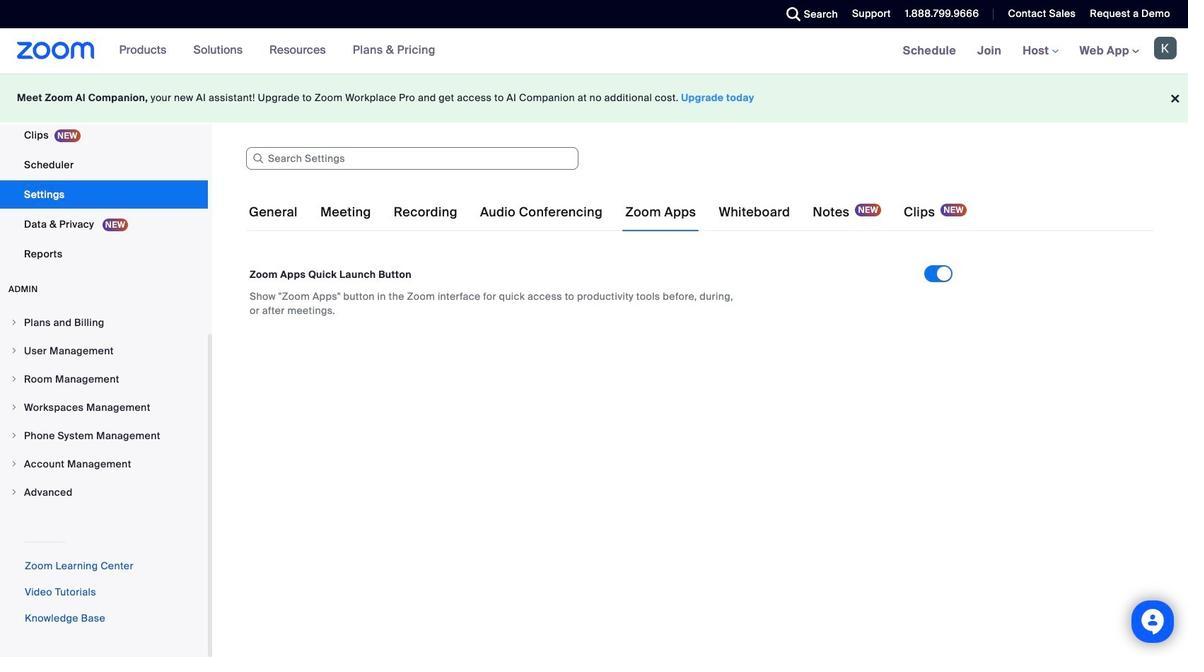 Task type: describe. For each thing, give the bounding box(es) containing it.
profile picture image
[[1154, 37, 1177, 59]]

right image for fourth menu item from the top
[[10, 403, 18, 412]]

5 menu item from the top
[[0, 422, 208, 449]]

2 menu item from the top
[[0, 337, 208, 364]]

meetings navigation
[[892, 28, 1188, 74]]

right image for second menu item
[[10, 347, 18, 355]]

4 menu item from the top
[[0, 394, 208, 421]]

3 menu item from the top
[[0, 366, 208, 393]]

7 menu item from the top
[[0, 479, 208, 506]]

admin menu menu
[[0, 309, 208, 507]]

right image for 5th menu item from the top of the admin menu menu
[[10, 431, 18, 440]]



Task type: vqa. For each thing, say whether or not it's contained in the screenshot.
middle AI
no



Task type: locate. For each thing, give the bounding box(es) containing it.
1 right image from the top
[[10, 318, 18, 327]]

3 right image from the top
[[10, 403, 18, 412]]

tabs of my account settings page tab list
[[246, 192, 970, 232]]

right image
[[10, 318, 18, 327], [10, 347, 18, 355], [10, 403, 18, 412], [10, 431, 18, 440], [10, 460, 18, 468]]

zoom logo image
[[17, 42, 95, 59]]

2 right image from the top
[[10, 347, 18, 355]]

right image
[[10, 375, 18, 383], [10, 488, 18, 497]]

personal menu menu
[[0, 0, 208, 269]]

6 menu item from the top
[[0, 451, 208, 477]]

right image for fifth menu item from the bottom of the admin menu menu
[[10, 375, 18, 383]]

5 right image from the top
[[10, 460, 18, 468]]

Search Settings text field
[[246, 147, 579, 170]]

2 right image from the top
[[10, 488, 18, 497]]

1 vertical spatial right image
[[10, 488, 18, 497]]

footer
[[0, 74, 1188, 122]]

right image for sixth menu item
[[10, 460, 18, 468]]

banner
[[0, 28, 1188, 74]]

0 vertical spatial right image
[[10, 375, 18, 383]]

right image for 7th menu item from the bottom
[[10, 318, 18, 327]]

1 right image from the top
[[10, 375, 18, 383]]

4 right image from the top
[[10, 431, 18, 440]]

right image for 7th menu item
[[10, 488, 18, 497]]

1 menu item from the top
[[0, 309, 208, 336]]

menu item
[[0, 309, 208, 336], [0, 337, 208, 364], [0, 366, 208, 393], [0, 394, 208, 421], [0, 422, 208, 449], [0, 451, 208, 477], [0, 479, 208, 506]]

product information navigation
[[109, 28, 446, 74]]



